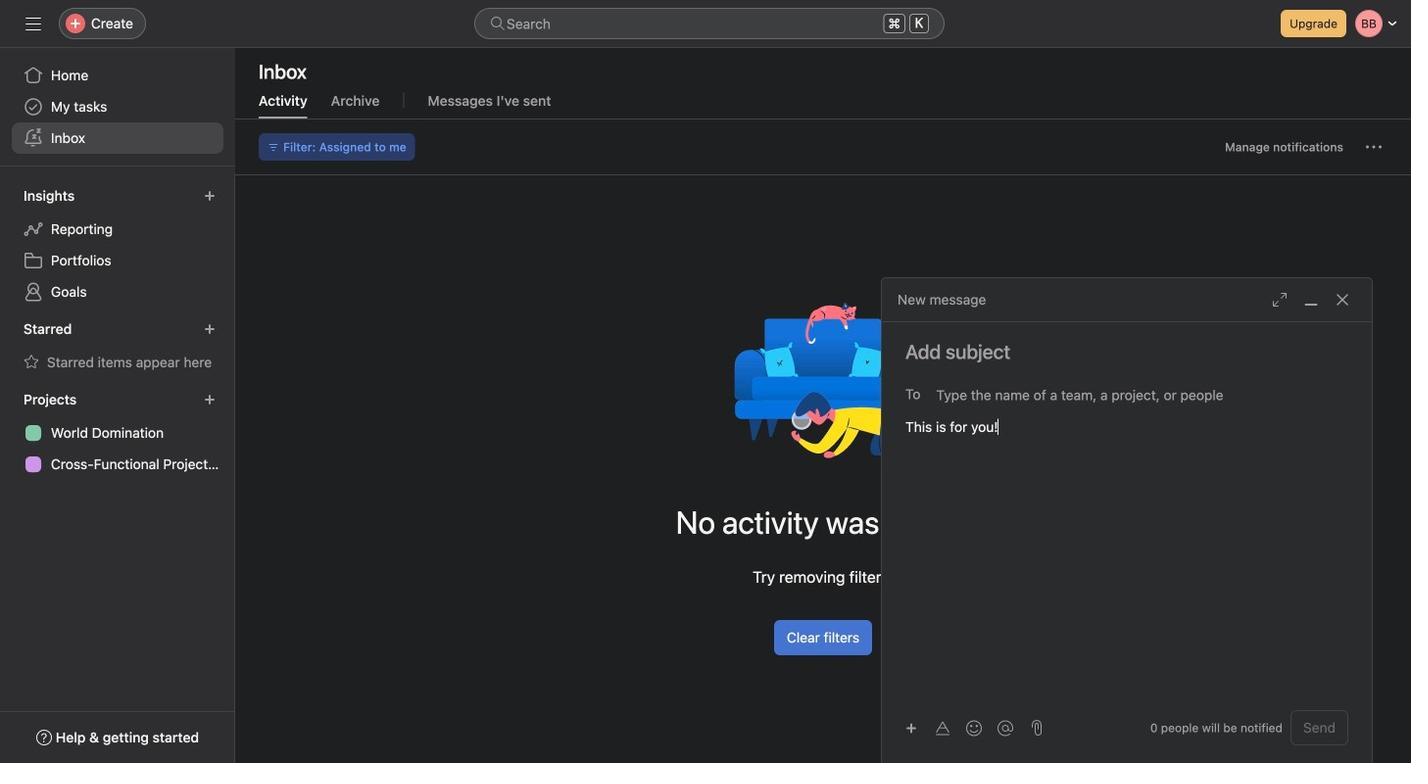 Task type: locate. For each thing, give the bounding box(es) containing it.
toolbar
[[898, 714, 1023, 742]]

close image
[[1335, 292, 1350, 308]]

starred element
[[0, 312, 235, 382]]

add items to starred image
[[204, 323, 216, 335]]

new project or portfolio image
[[204, 394, 216, 406]]

Add subject text field
[[882, 338, 1372, 366]]

expand popout to full screen image
[[1272, 292, 1288, 308]]

None field
[[474, 8, 945, 39]]

dialog
[[882, 278, 1372, 763]]

insert an object image
[[905, 723, 917, 734]]

minimize image
[[1303, 292, 1319, 308]]



Task type: describe. For each thing, give the bounding box(es) containing it.
Type the name of a team, a project, or people text field
[[936, 383, 1338, 407]]

new insights image
[[204, 190, 216, 202]]

global element
[[0, 48, 235, 166]]

Search tasks, projects, and more text field
[[474, 8, 945, 39]]

more actions image
[[1366, 139, 1382, 155]]

at mention image
[[998, 721, 1013, 736]]

insights element
[[0, 178, 235, 312]]

projects element
[[0, 382, 235, 484]]

hide sidebar image
[[25, 16, 41, 31]]



Task type: vqa. For each thing, say whether or not it's contained in the screenshot.
New project or portfolio icon
yes



